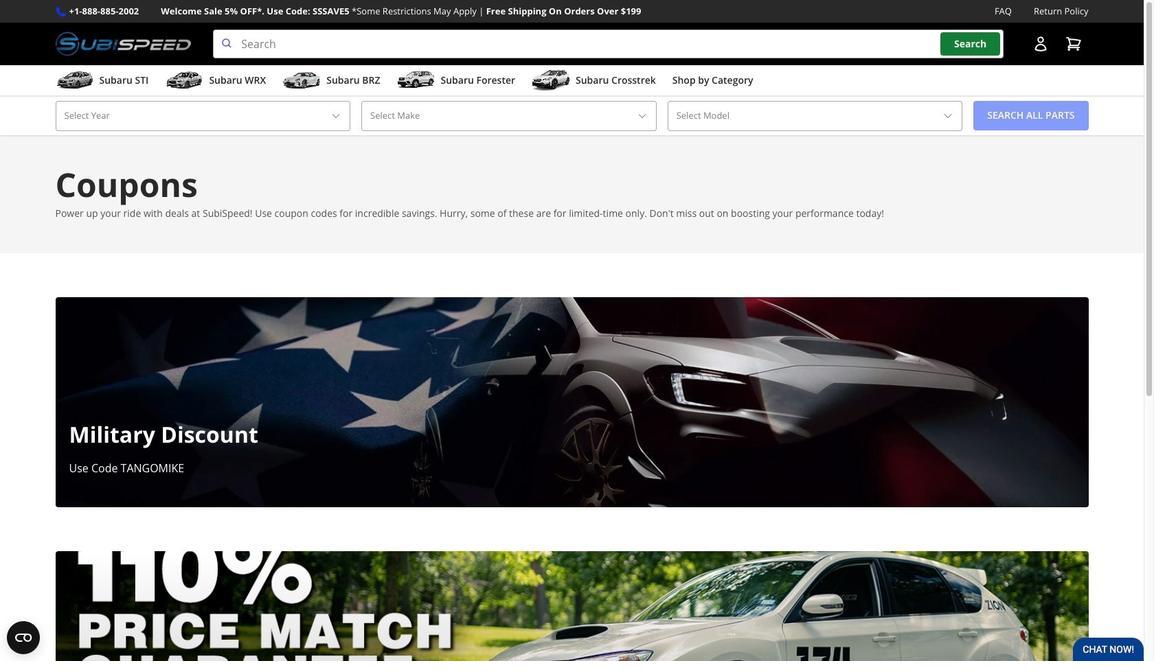 Task type: describe. For each thing, give the bounding box(es) containing it.
Select Make button
[[362, 101, 657, 131]]

select model image
[[943, 111, 954, 122]]

a subaru crosstrek thumbnail image image
[[532, 70, 570, 91]]

a subaru sti thumbnail image image
[[55, 70, 94, 91]]

button image
[[1033, 36, 1049, 52]]

subispeed logo image
[[55, 30, 191, 59]]



Task type: locate. For each thing, give the bounding box(es) containing it.
select year image
[[331, 111, 342, 122]]

search input field
[[213, 30, 1004, 59]]

a subaru forester thumbnail image image
[[397, 70, 435, 91]]

a subaru wrx thumbnail image image
[[165, 70, 204, 91]]

Select Year button
[[55, 101, 351, 131]]

Select Model button
[[668, 101, 963, 131]]

select make image
[[637, 111, 648, 122]]

a subaru brz thumbnail image image
[[283, 70, 321, 91]]

open widget image
[[7, 622, 40, 655]]



Task type: vqa. For each thing, say whether or not it's contained in the screenshot.
Rewards Program image
no



